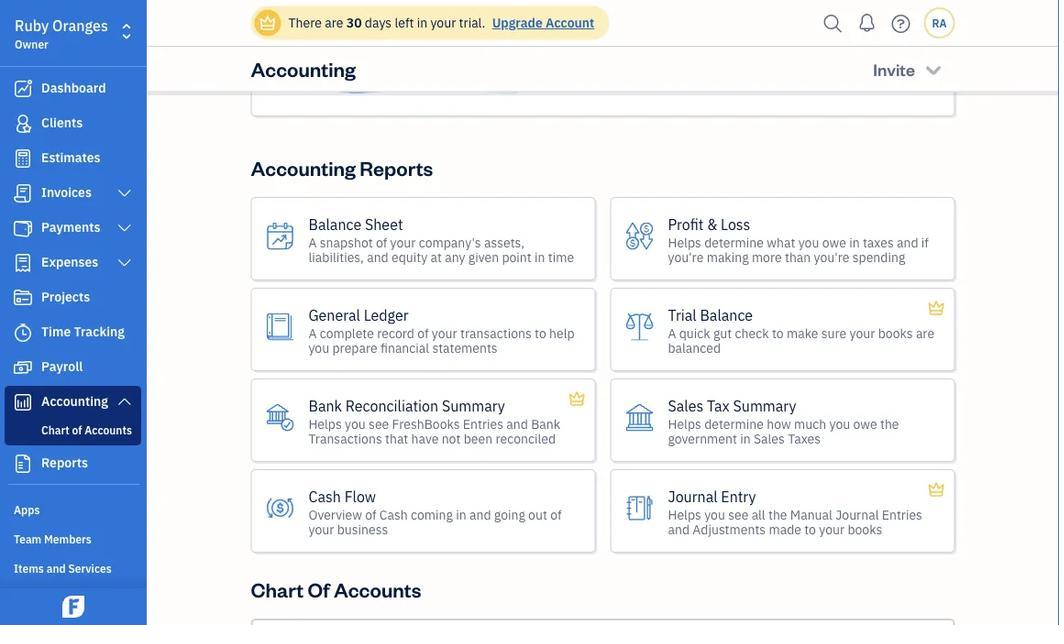 Task type: vqa. For each thing, say whether or not it's contained in the screenshot.
the Team Members link
yes



Task type: locate. For each thing, give the bounding box(es) containing it.
1 horizontal spatial accounts
[[334, 577, 421, 603]]

helps
[[668, 234, 701, 251], [309, 416, 342, 433], [668, 416, 701, 433], [668, 506, 701, 523]]

1 horizontal spatial are
[[916, 325, 935, 342]]

going
[[494, 506, 525, 523]]

chevron large down image inside expenses link
[[116, 256, 133, 271]]

2 horizontal spatial to
[[805, 521, 816, 538]]

clients
[[41, 114, 83, 131]]

dashboard
[[41, 79, 106, 96]]

4 chevron large down image from the top
[[116, 394, 133, 409]]

determine for loss
[[704, 234, 764, 251]]

1 vertical spatial owe
[[853, 416, 877, 433]]

1 vertical spatial are
[[916, 325, 935, 342]]

a inside trial balance a quick gut check to make sure your books are balanced
[[668, 325, 676, 342]]

0 vertical spatial balance
[[309, 215, 362, 234]]

0 horizontal spatial reports
[[41, 454, 88, 471]]

your left trial.
[[431, 14, 456, 31]]

the inside journal entry helps you see all the manual journal entries and adjustments made to your books
[[769, 506, 787, 523]]

there are 30 days left in your trial. upgrade account
[[288, 14, 595, 31]]

0 horizontal spatial see
[[369, 416, 389, 433]]

books inside trial balance a quick gut check to make sure your books are balanced
[[878, 325, 913, 342]]

out
[[528, 506, 547, 523]]

team
[[14, 532, 41, 547]]

1 horizontal spatial you're
[[814, 249, 850, 266]]

balance inside trial balance a quick gut check to make sure your books are balanced
[[700, 306, 753, 325]]

0 vertical spatial entries
[[463, 416, 504, 433]]

you right much
[[830, 416, 850, 433]]

report image
[[12, 455, 34, 473]]

to inside trial balance a quick gut check to make sure your books are balanced
[[772, 325, 784, 342]]

chevron large down image inside accounting link
[[116, 394, 133, 409]]

0 vertical spatial sales
[[668, 396, 704, 416]]

items and services link
[[5, 554, 141, 581]]

chevron large down image for invoices
[[116, 186, 133, 201]]

1 vertical spatial reports
[[41, 454, 88, 471]]

chevrondown image
[[923, 60, 944, 78]]

reconciliation
[[346, 396, 439, 416]]

you're
[[668, 249, 704, 266], [814, 249, 850, 266]]

chart of accounts
[[251, 577, 421, 603]]

bank right been
[[531, 416, 561, 433]]

a left the quick
[[668, 325, 676, 342]]

entries right the manual
[[882, 506, 923, 523]]

chevron large down image up "chart of accounts"
[[116, 394, 133, 409]]

are down crown image
[[916, 325, 935, 342]]

summary for bank reconciliation summary
[[442, 396, 505, 416]]

journal entry helps you see all the manual journal entries and adjustments made to your books
[[668, 487, 923, 538]]

a inside general ledger a complete record of your transactions to help you prepare financial statements
[[309, 325, 317, 342]]

in right coming
[[456, 506, 467, 523]]

helps left tax on the right bottom
[[668, 416, 701, 433]]

are left 30
[[325, 14, 343, 31]]

1 horizontal spatial owe
[[853, 416, 877, 433]]

accounts down accounting link on the left of page
[[85, 423, 132, 437]]

accounting down the there on the left of the page
[[251, 56, 356, 82]]

crown image for bank
[[568, 388, 587, 410]]

your inside trial balance a quick gut check to make sure your books are balanced
[[850, 325, 875, 342]]

1 vertical spatial accounts
[[334, 577, 421, 603]]

the
[[880, 416, 899, 433], [769, 506, 787, 523]]

taxes
[[863, 234, 894, 251]]

prepare
[[332, 339, 378, 356]]

1 horizontal spatial chart
[[251, 577, 304, 603]]

entries right not
[[463, 416, 504, 433]]

taxes
[[788, 430, 821, 447]]

1 horizontal spatial see
[[728, 506, 749, 523]]

in inside sales tax summary helps determine how much you owe the government in sales taxes
[[740, 430, 751, 447]]

0 horizontal spatial bank
[[309, 396, 342, 416]]

your left business
[[309, 521, 334, 538]]

in left how
[[740, 430, 751, 447]]

2 you're from the left
[[814, 249, 850, 266]]

and right been
[[507, 416, 528, 433]]

in left time at top right
[[535, 249, 545, 266]]

see inside journal entry helps you see all the manual journal entries and adjustments made to your books
[[728, 506, 749, 523]]

1 vertical spatial books
[[848, 521, 883, 538]]

summary
[[442, 396, 505, 416], [733, 396, 796, 416]]

accounting reports
[[251, 155, 433, 181]]

you inside sales tax summary helps determine how much you owe the government in sales taxes
[[830, 416, 850, 433]]

chart for chart of accounts
[[41, 423, 69, 437]]

in inside profit & loss helps determine what you owe in taxes and if you're making more than you're spending
[[849, 234, 860, 251]]

notifications image
[[852, 5, 882, 41]]

a inside "balance sheet a snapshot of your company's assets, liabilities, and equity at any given point in time"
[[309, 234, 317, 251]]

your inside journal entry helps you see all the manual journal entries and adjustments made to your books
[[819, 521, 845, 538]]

helps inside sales tax summary helps determine how much you owe the government in sales taxes
[[668, 416, 701, 433]]

journal right the manual
[[836, 506, 879, 523]]

0 vertical spatial chart
[[41, 423, 69, 437]]

0 horizontal spatial entries
[[463, 416, 504, 433]]

dashboard image
[[12, 80, 34, 98]]

2 horizontal spatial crown image
[[927, 479, 946, 501]]

your right 'financial'
[[432, 325, 457, 342]]

a for balance sheet
[[309, 234, 317, 251]]

cash right the flow
[[380, 506, 408, 523]]

1 vertical spatial balance
[[700, 306, 753, 325]]

government
[[668, 430, 737, 447]]

helps for bank reconciliation summary
[[309, 416, 342, 433]]

left
[[395, 14, 414, 31]]

0 horizontal spatial summary
[[442, 396, 505, 416]]

crown image
[[927, 297, 946, 319]]

chevron large down image inside the payments link
[[116, 221, 133, 236]]

of left equity
[[376, 234, 387, 251]]

see left freshbooks
[[369, 416, 389, 433]]

0 vertical spatial the
[[880, 416, 899, 433]]

you're right than
[[814, 249, 850, 266]]

1 vertical spatial determine
[[704, 416, 764, 433]]

books right the manual
[[848, 521, 883, 538]]

1 horizontal spatial crown image
[[568, 388, 587, 410]]

you left the all
[[704, 506, 725, 523]]

0 vertical spatial are
[[325, 14, 343, 31]]

accounts inside main "element"
[[85, 423, 132, 437]]

a for trial balance
[[668, 325, 676, 342]]

accounting up chart of accounts link
[[41, 393, 108, 410]]

sales left tax on the right bottom
[[668, 396, 704, 416]]

1 you're from the left
[[668, 249, 704, 266]]

entries
[[463, 416, 504, 433], [882, 506, 923, 523]]

1 horizontal spatial summary
[[733, 396, 796, 416]]

sheet
[[365, 215, 403, 234]]

profit & loss helps determine what you owe in taxes and if you're making more than you're spending
[[668, 215, 929, 266]]

determine inside profit & loss helps determine what you owe in taxes and if you're making more than you're spending
[[704, 234, 764, 251]]

owe right than
[[822, 234, 846, 251]]

in right left
[[417, 14, 428, 31]]

2 chevron large down image from the top
[[116, 221, 133, 236]]

the right much
[[880, 416, 899, 433]]

and inside "cash flow overview of cash coming in and going out of your business"
[[470, 506, 491, 523]]

3 chevron large down image from the top
[[116, 256, 133, 271]]

determine for summary
[[704, 416, 764, 433]]

0 vertical spatial owe
[[822, 234, 846, 251]]

estimates
[[41, 149, 100, 166]]

1 horizontal spatial to
[[772, 325, 784, 342]]

1 vertical spatial accounting
[[251, 155, 356, 181]]

and left equity
[[367, 249, 389, 266]]

0 vertical spatial see
[[369, 416, 389, 433]]

accounting link
[[5, 386, 141, 419]]

assets,
[[484, 234, 525, 251]]

and right "items"
[[46, 561, 66, 576]]

chevron large down image right the invoices
[[116, 186, 133, 201]]

search image
[[819, 10, 848, 37]]

in left taxes on the top right of page
[[849, 234, 860, 251]]

owe
[[822, 234, 846, 251], [853, 416, 877, 433]]

0 horizontal spatial journal
[[668, 487, 718, 506]]

and left going in the left of the page
[[470, 506, 491, 523]]

chart inside main "element"
[[41, 423, 69, 437]]

0 horizontal spatial the
[[769, 506, 787, 523]]

of inside general ledger a complete record of your transactions to help you prepare financial statements
[[418, 325, 429, 342]]

time tracking link
[[5, 316, 141, 349]]

in inside "cash flow overview of cash coming in and going out of your business"
[[456, 506, 467, 523]]

0 horizontal spatial are
[[325, 14, 343, 31]]

0 horizontal spatial you're
[[668, 249, 704, 266]]

tracking
[[74, 323, 125, 340]]

chevron large down image right payments
[[116, 221, 133, 236]]

summary inside bank reconciliation summary helps you see freshbooks entries and bank transactions that have not been reconciled
[[442, 396, 505, 416]]

in
[[417, 14, 428, 31], [849, 234, 860, 251], [535, 249, 545, 266], [740, 430, 751, 447], [456, 506, 467, 523]]

chevron large down image right expenses
[[116, 256, 133, 271]]

your left at
[[390, 234, 416, 251]]

2 determine from the top
[[704, 416, 764, 433]]

0 vertical spatial books
[[878, 325, 913, 342]]

chart down accounting link on the left of page
[[41, 423, 69, 437]]

a left snapshot
[[309, 234, 317, 251]]

coming
[[411, 506, 453, 523]]

balanced
[[668, 339, 721, 356]]

time
[[548, 249, 574, 266]]

1 horizontal spatial the
[[880, 416, 899, 433]]

determine inside sales tax summary helps determine how much you owe the government in sales taxes
[[704, 416, 764, 433]]

helps for profit & loss
[[668, 234, 701, 251]]

summary up been
[[442, 396, 505, 416]]

and left the if
[[897, 234, 919, 251]]

helps left reconciliation
[[309, 416, 342, 433]]

and inside journal entry helps you see all the manual journal entries and adjustments made to your books
[[668, 521, 690, 538]]

1 horizontal spatial reports
[[360, 155, 433, 181]]

helps inside profit & loss helps determine what you owe in taxes and if you're making more than you're spending
[[668, 234, 701, 251]]

chart left of
[[251, 577, 304, 603]]

summary right tax on the right bottom
[[733, 396, 796, 416]]

1 vertical spatial entries
[[882, 506, 923, 523]]

0 horizontal spatial accounts
[[85, 423, 132, 437]]

your inside "cash flow overview of cash coming in and going out of your business"
[[309, 521, 334, 538]]

you left that
[[345, 416, 366, 433]]

overview
[[309, 506, 362, 523]]

determine left how
[[704, 416, 764, 433]]

manual
[[790, 506, 833, 523]]

1 vertical spatial the
[[769, 506, 787, 523]]

journal left entry
[[668, 487, 718, 506]]

crown image
[[258, 13, 277, 33], [568, 388, 587, 410], [927, 479, 946, 501]]

bank
[[309, 396, 342, 416], [531, 416, 561, 433]]

if
[[922, 234, 929, 251]]

0 horizontal spatial to
[[535, 325, 546, 342]]

chevron large down image for expenses
[[116, 256, 133, 271]]

trial.
[[459, 14, 486, 31]]

balance up liabilities,
[[309, 215, 362, 234]]

helps for sales tax summary
[[668, 416, 701, 433]]

the inside sales tax summary helps determine how much you owe the government in sales taxes
[[880, 416, 899, 433]]

1 horizontal spatial balance
[[700, 306, 753, 325]]

summary inside sales tax summary helps determine how much you owe the government in sales taxes
[[733, 396, 796, 416]]

reports
[[360, 155, 433, 181], [41, 454, 88, 471]]

1 vertical spatial chart
[[251, 577, 304, 603]]

owner
[[15, 37, 48, 51]]

2 vertical spatial crown image
[[927, 479, 946, 501]]

you're down profit
[[668, 249, 704, 266]]

determine left what
[[704, 234, 764, 251]]

1 vertical spatial crown image
[[568, 388, 587, 410]]

0 horizontal spatial owe
[[822, 234, 846, 251]]

invite
[[873, 58, 915, 80]]

books right sure on the right bottom
[[878, 325, 913, 342]]

point
[[502, 249, 532, 266]]

1 determine from the top
[[704, 234, 764, 251]]

accounting up snapshot
[[251, 155, 356, 181]]

to left make
[[772, 325, 784, 342]]

accounts right of
[[334, 577, 421, 603]]

complete
[[320, 325, 374, 342]]

2 summary from the left
[[733, 396, 796, 416]]

of right record
[[418, 325, 429, 342]]

1 chevron large down image from the top
[[116, 186, 133, 201]]

you
[[799, 234, 819, 251], [309, 339, 329, 356], [345, 416, 366, 433], [830, 416, 850, 433], [704, 506, 725, 523]]

of down accounting link on the left of page
[[72, 423, 82, 437]]

made
[[769, 521, 802, 538]]

bank up transactions
[[309, 396, 342, 416]]

much
[[794, 416, 827, 433]]

reports up sheet
[[360, 155, 433, 181]]

helps left entry
[[668, 506, 701, 523]]

0 vertical spatial crown image
[[258, 13, 277, 33]]

1 vertical spatial see
[[728, 506, 749, 523]]

to right made
[[805, 521, 816, 538]]

and
[[897, 234, 919, 251], [367, 249, 389, 266], [507, 416, 528, 433], [470, 506, 491, 523], [668, 521, 690, 538], [46, 561, 66, 576]]

tax
[[707, 396, 730, 416]]

you right what
[[799, 234, 819, 251]]

accounting
[[251, 56, 356, 82], [251, 155, 356, 181], [41, 393, 108, 410]]

balance sheet a snapshot of your company's assets, liabilities, and equity at any given point in time
[[309, 215, 574, 266]]

summary for sales tax summary
[[733, 396, 796, 416]]

your right sure on the right bottom
[[850, 325, 875, 342]]

to left help
[[535, 325, 546, 342]]

2 vertical spatial accounting
[[41, 393, 108, 410]]

0 vertical spatial determine
[[704, 234, 764, 251]]

estimates link
[[5, 142, 141, 175]]

balance right trial
[[700, 306, 753, 325]]

cash left the flow
[[309, 487, 341, 506]]

chevron large down image inside invoices link
[[116, 186, 133, 201]]

helps inside bank reconciliation summary helps you see freshbooks entries and bank transactions that have not been reconciled
[[309, 416, 342, 433]]

your right made
[[819, 521, 845, 538]]

0 vertical spatial accounts
[[85, 423, 132, 437]]

general
[[309, 306, 360, 325]]

0 horizontal spatial chart
[[41, 423, 69, 437]]

1 horizontal spatial cash
[[380, 506, 408, 523]]

1 horizontal spatial entries
[[882, 506, 923, 523]]

1 vertical spatial sales
[[754, 430, 785, 447]]

team members link
[[5, 525, 141, 552]]

books
[[878, 325, 913, 342], [848, 521, 883, 538]]

a left complete
[[309, 325, 317, 342]]

timer image
[[12, 324, 34, 342]]

1 horizontal spatial sales
[[754, 430, 785, 447]]

see inside bank reconciliation summary helps you see freshbooks entries and bank transactions that have not been reconciled
[[369, 416, 389, 433]]

1 summary from the left
[[442, 396, 505, 416]]

chevron large down image
[[116, 186, 133, 201], [116, 221, 133, 236], [116, 256, 133, 271], [116, 394, 133, 409]]

you left prepare
[[309, 339, 329, 356]]

reports down chart of accounts link
[[41, 454, 88, 471]]

days
[[365, 14, 392, 31]]

items and services
[[14, 561, 112, 576]]

and left 'adjustments'
[[668, 521, 690, 538]]

cash flow overview of cash coming in and going out of your business
[[309, 487, 562, 538]]

dashboard link
[[5, 72, 141, 105]]

what
[[767, 234, 796, 251]]

0 horizontal spatial balance
[[309, 215, 362, 234]]

expense image
[[12, 254, 34, 272]]

helps left &
[[668, 234, 701, 251]]

entries inside bank reconciliation summary helps you see freshbooks entries and bank transactions that have not been reconciled
[[463, 416, 504, 433]]

the right the all
[[769, 506, 787, 523]]

money image
[[12, 359, 34, 377]]

and inside "balance sheet a snapshot of your company's assets, liabilities, and equity at any given point in time"
[[367, 249, 389, 266]]

owe right much
[[853, 416, 877, 433]]

of inside main "element"
[[72, 423, 82, 437]]

sales left taxes
[[754, 430, 785, 447]]

apps
[[14, 503, 40, 517]]

invite button
[[864, 50, 955, 88]]

transactions
[[309, 430, 382, 447]]

bank reconciliation summary helps you see freshbooks entries and bank transactions that have not been reconciled
[[309, 396, 561, 447]]

main element
[[0, 0, 193, 625]]

see left the all
[[728, 506, 749, 523]]



Task type: describe. For each thing, give the bounding box(es) containing it.
invoice image
[[12, 184, 34, 203]]

chart image
[[12, 393, 34, 412]]

accounts for chart of accounts
[[85, 423, 132, 437]]

0 horizontal spatial cash
[[309, 487, 341, 506]]

chart of accounts
[[41, 423, 132, 437]]

invoices link
[[5, 177, 141, 210]]

project image
[[12, 289, 34, 307]]

owe inside profit & loss helps determine what you owe in taxes and if you're making more than you're spending
[[822, 234, 846, 251]]

given
[[468, 249, 499, 266]]

0 horizontal spatial sales
[[668, 396, 704, 416]]

all
[[752, 506, 766, 523]]

company's
[[419, 234, 481, 251]]

you inside general ledger a complete record of your transactions to help you prepare financial statements
[[309, 339, 329, 356]]

flow
[[345, 487, 376, 506]]

liabilities,
[[309, 249, 364, 266]]

owe inside sales tax summary helps determine how much you owe the government in sales taxes
[[853, 416, 877, 433]]

apps link
[[5, 495, 141, 523]]

your inside "balance sheet a snapshot of your company's assets, liabilities, and equity at any given point in time"
[[390, 234, 416, 251]]

general ledger a complete record of your transactions to help you prepare financial statements
[[309, 306, 575, 356]]

freshbooks
[[392, 416, 460, 433]]

30
[[346, 14, 362, 31]]

snapshot
[[320, 234, 373, 251]]

you inside bank reconciliation summary helps you see freshbooks entries and bank transactions that have not been reconciled
[[345, 416, 366, 433]]

freshbooks image
[[59, 596, 88, 618]]

invoices
[[41, 184, 92, 201]]

sure
[[822, 325, 847, 342]]

books inside journal entry helps you see all the manual journal entries and adjustments made to your books
[[848, 521, 883, 538]]

of right out
[[550, 506, 562, 523]]

ledger
[[364, 306, 409, 325]]

balance inside "balance sheet a snapshot of your company's assets, liabilities, and equity at any given point in time"
[[309, 215, 362, 234]]

help
[[549, 325, 575, 342]]

payments link
[[5, 212, 141, 245]]

accounting inside accounting link
[[41, 393, 108, 410]]

reconciled
[[496, 430, 556, 447]]

chart of accounts link
[[8, 419, 138, 441]]

1 horizontal spatial bank
[[531, 416, 561, 433]]

sales tax summary helps determine how much you owe the government in sales taxes
[[668, 396, 899, 447]]

time tracking
[[41, 323, 125, 340]]

clients link
[[5, 107, 141, 140]]

services
[[68, 561, 112, 576]]

ra
[[932, 16, 947, 30]]

make
[[787, 325, 819, 342]]

payroll
[[41, 358, 83, 375]]

equity
[[392, 249, 428, 266]]

spending
[[853, 249, 906, 266]]

go to help image
[[886, 10, 916, 37]]

estimate image
[[12, 149, 34, 168]]

1 horizontal spatial journal
[[836, 506, 879, 523]]

of inside "balance sheet a snapshot of your company's assets, liabilities, and equity at any given point in time"
[[376, 234, 387, 251]]

reports link
[[5, 448, 141, 481]]

connect your bank account to begin matching your bank transactions image
[[281, 0, 575, 95]]

your inside general ledger a complete record of your transactions to help you prepare financial statements
[[432, 325, 457, 342]]

helps inside journal entry helps you see all the manual journal entries and adjustments made to your books
[[668, 506, 701, 523]]

team members
[[14, 532, 92, 547]]

and inside profit & loss helps determine what you owe in taxes and if you're making more than you're spending
[[897, 234, 919, 251]]

are inside trial balance a quick gut check to make sure your books are balanced
[[916, 325, 935, 342]]

loss
[[721, 215, 751, 234]]

you inside profit & loss helps determine what you owe in taxes and if you're making more than you're spending
[[799, 234, 819, 251]]

that
[[385, 430, 408, 447]]

entries inside journal entry helps you see all the manual journal entries and adjustments made to your books
[[882, 506, 923, 523]]

to inside journal entry helps you see all the manual journal entries and adjustments made to your books
[[805, 521, 816, 538]]

0 vertical spatial accounting
[[251, 56, 356, 82]]

upgrade
[[492, 14, 543, 31]]

expenses
[[41, 254, 98, 271]]

projects
[[41, 288, 90, 305]]

there
[[288, 14, 322, 31]]

been
[[464, 430, 493, 447]]

chart for chart of accounts
[[251, 577, 304, 603]]

statements
[[432, 339, 498, 356]]

check
[[735, 325, 769, 342]]

and inside bank reconciliation summary helps you see freshbooks entries and bank transactions that have not been reconciled
[[507, 416, 528, 433]]

expenses link
[[5, 247, 141, 280]]

have
[[411, 430, 439, 447]]

transactions
[[460, 325, 532, 342]]

entry
[[721, 487, 756, 506]]

trial
[[668, 306, 697, 325]]

accounts for chart of accounts
[[334, 577, 421, 603]]

and inside main "element"
[[46, 561, 66, 576]]

profit
[[668, 215, 704, 234]]

ruby
[[15, 16, 49, 35]]

making
[[707, 249, 749, 266]]

in inside "balance sheet a snapshot of your company's assets, liabilities, and equity at any given point in time"
[[535, 249, 545, 266]]

of
[[308, 577, 330, 603]]

adjustments
[[693, 521, 766, 538]]

payroll link
[[5, 351, 141, 384]]

chevron large down image for payments
[[116, 221, 133, 236]]

quick
[[679, 325, 711, 342]]

reports inside main "element"
[[41, 454, 88, 471]]

oranges
[[52, 16, 108, 35]]

than
[[785, 249, 811, 266]]

trial balance a quick gut check to make sure your books are balanced
[[668, 306, 935, 356]]

members
[[44, 532, 92, 547]]

at
[[431, 249, 442, 266]]

crown image for journal
[[927, 479, 946, 501]]

to inside general ledger a complete record of your transactions to help you prepare financial statements
[[535, 325, 546, 342]]

financial
[[381, 339, 429, 356]]

time
[[41, 323, 71, 340]]

client image
[[12, 115, 34, 133]]

more
[[752, 249, 782, 266]]

ruby oranges owner
[[15, 16, 108, 51]]

a for general ledger
[[309, 325, 317, 342]]

of right the overview
[[365, 506, 376, 523]]

chevron large down image for accounting
[[116, 394, 133, 409]]

you inside journal entry helps you see all the manual journal entries and adjustments made to your books
[[704, 506, 725, 523]]

payments
[[41, 219, 100, 236]]

ra button
[[924, 7, 955, 39]]

upgrade account link
[[489, 14, 595, 31]]

any
[[445, 249, 465, 266]]

items
[[14, 561, 44, 576]]

0 horizontal spatial crown image
[[258, 13, 277, 33]]

0 vertical spatial reports
[[360, 155, 433, 181]]

payment image
[[12, 219, 34, 238]]

not
[[442, 430, 461, 447]]

account
[[546, 14, 595, 31]]



